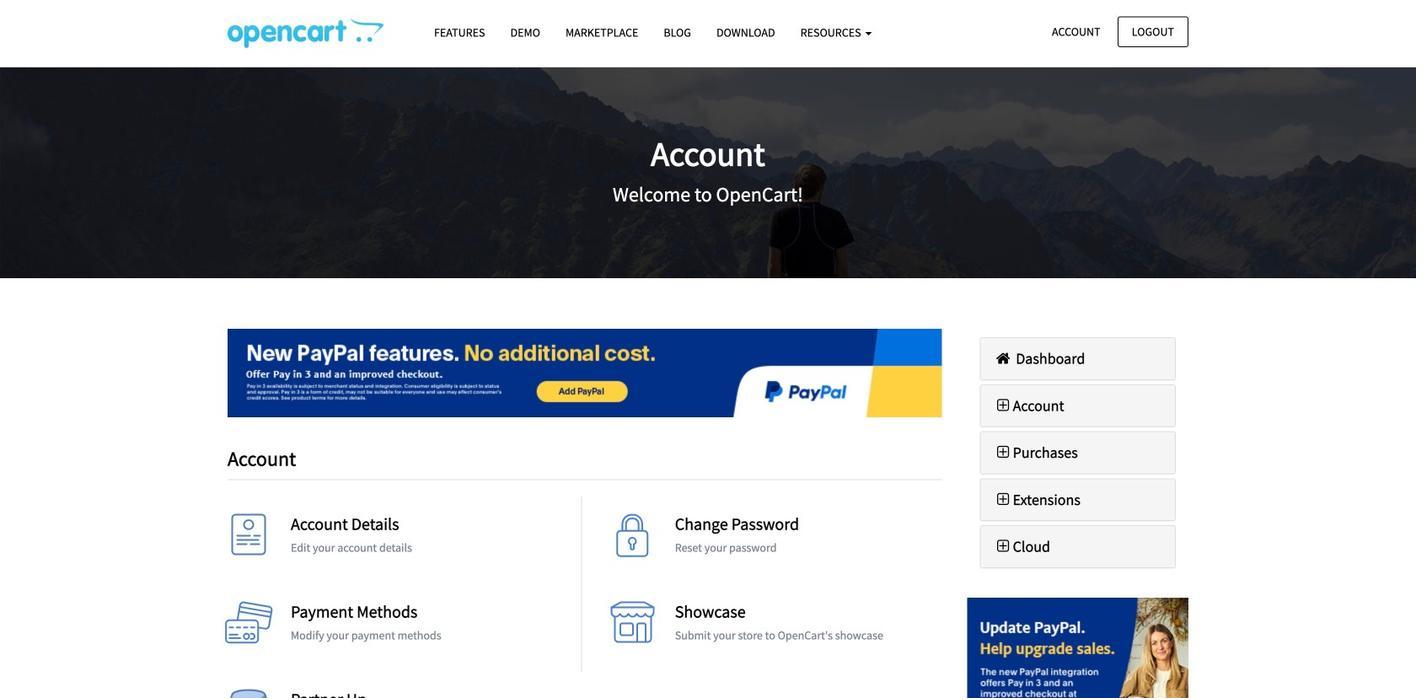 Task type: locate. For each thing, give the bounding box(es) containing it.
plus square o image
[[994, 445, 1013, 460], [994, 539, 1013, 554]]

0 vertical spatial paypal image
[[228, 329, 942, 417]]

apply to become a partner image
[[223, 689, 274, 698]]

opencart - your account image
[[228, 18, 384, 48]]

2 plus square o image from the top
[[994, 492, 1013, 507]]

plus square o image
[[994, 398, 1013, 413], [994, 492, 1013, 507]]

1 plus square o image from the top
[[994, 398, 1013, 413]]

home image
[[994, 351, 1013, 366]]

0 vertical spatial plus square o image
[[994, 445, 1013, 460]]

change password image
[[608, 514, 658, 565]]

1 horizontal spatial paypal image
[[968, 598, 1189, 698]]

showcase image
[[608, 602, 658, 652]]

0 vertical spatial plus square o image
[[994, 398, 1013, 413]]

1 vertical spatial plus square o image
[[994, 492, 1013, 507]]

2 plus square o image from the top
[[994, 539, 1013, 554]]

1 vertical spatial plus square o image
[[994, 539, 1013, 554]]

paypal image
[[228, 329, 942, 417], [968, 598, 1189, 698]]



Task type: describe. For each thing, give the bounding box(es) containing it.
account image
[[223, 514, 274, 565]]

1 plus square o image from the top
[[994, 445, 1013, 460]]

0 horizontal spatial paypal image
[[228, 329, 942, 417]]

payment methods image
[[223, 602, 274, 652]]

1 vertical spatial paypal image
[[968, 598, 1189, 698]]



Task type: vqa. For each thing, say whether or not it's contained in the screenshot.
plus square o icon
yes



